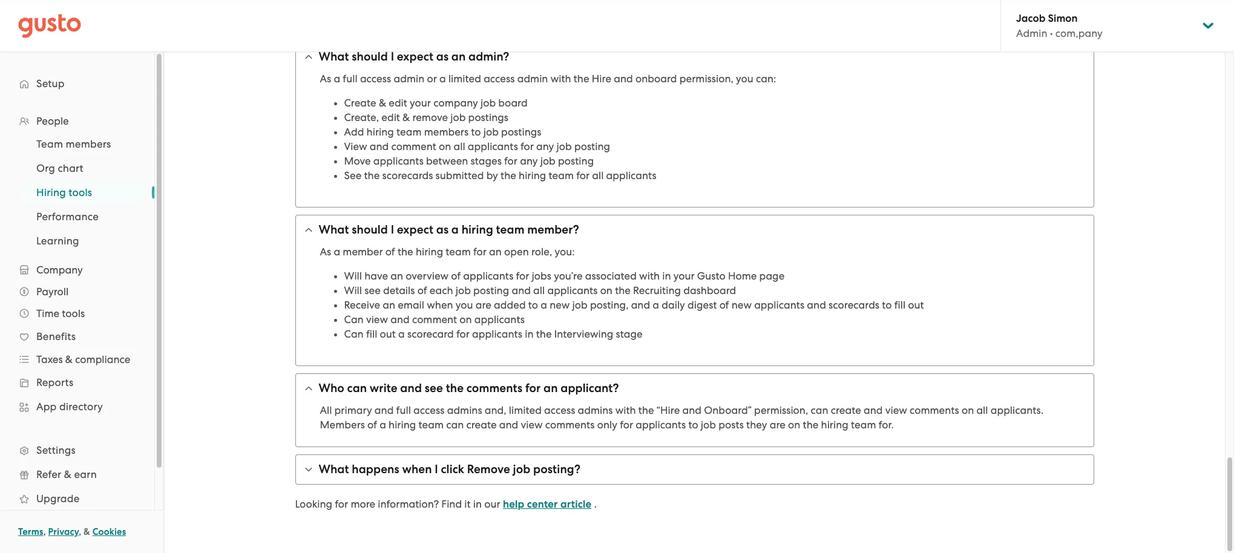 Task type: describe. For each thing, give the bounding box(es) containing it.
an left open
[[489, 246, 502, 258]]

gusto
[[698, 270, 726, 282]]

2 horizontal spatial view
[[886, 405, 908, 417]]

primary
[[335, 405, 372, 417]]

who can write and see the comments for an applicant?
[[319, 382, 619, 395]]

are inside all primary and full access admins and, limited access admins with the "hire and onboard" permission, can create and view comments on all applicants. members of a hiring team can create and view comments only for applicants to job posts they are on the hiring team for.
[[770, 419, 786, 431]]

what should i expect as a hiring team member?
[[319, 223, 580, 237]]

with for what should i expect as an admin?
[[551, 73, 571, 85]]

email
[[398, 299, 425, 311]]

recruiting
[[634, 285, 681, 297]]

an left applicant?
[[544, 382, 558, 395]]

role,
[[532, 246, 552, 258]]

admin
[[1017, 27, 1048, 39]]

view inside the will have an overview of applicants for jobs you're associated with in your gusto home page will see details of each job posting and all applicants on the recruiting dashboard receive an email when you are added to a new job posting, and a daily digest of new applicants and scorecards to fill out can view and comment on applicants can fill out a scorecard for applicants in the interviewing stage
[[366, 314, 388, 326]]

team inside dropdown button
[[496, 223, 525, 237]]

page
[[760, 270, 785, 282]]

comments inside dropdown button
[[467, 382, 523, 395]]

taxes & compliance
[[36, 354, 130, 366]]

2 vertical spatial comments
[[546, 419, 595, 431]]

1 new from the left
[[550, 299, 570, 311]]

0 vertical spatial you
[[737, 73, 754, 85]]

what should i expect as an admin?
[[319, 50, 510, 64]]

privacy
[[48, 527, 79, 538]]

privacy link
[[48, 527, 79, 538]]

remove
[[413, 111, 448, 124]]

click
[[441, 463, 465, 477]]

only
[[598, 419, 618, 431]]

for inside dropdown button
[[526, 382, 541, 395]]

interviewing
[[555, 328, 614, 340]]

app directory link
[[12, 396, 142, 418]]

you're
[[554, 270, 583, 282]]

it
[[465, 498, 471, 511]]

member
[[343, 246, 383, 258]]

org chart
[[36, 162, 83, 174]]

access up create
[[360, 73, 391, 85]]

app directory
[[36, 401, 103, 413]]

more
[[351, 498, 376, 511]]

as for a
[[437, 223, 449, 237]]

who
[[319, 382, 345, 395]]

an left 'admin?'
[[452, 50, 466, 64]]

setup link
[[12, 73, 142, 94]]

2 new from the left
[[732, 299, 752, 311]]

center
[[527, 498, 558, 511]]

chart
[[58, 162, 83, 174]]

can inside dropdown button
[[347, 382, 367, 395]]

permission, for who can write and see the comments for an applicant?
[[755, 405, 809, 417]]

jacob
[[1017, 12, 1046, 25]]

between
[[426, 155, 468, 167]]

hire
[[592, 73, 612, 85]]

app
[[36, 401, 57, 413]]

member?
[[528, 223, 580, 237]]

applicants inside all primary and full access admins and, limited access admins with the "hire and onboard" permission, can create and view comments on all applicants. members of a hiring team can create and view comments only for applicants to job posts they are on the hiring team for.
[[636, 419, 686, 431]]

1 admins from the left
[[447, 405, 482, 417]]

onboard
[[636, 73, 677, 85]]

upgrade
[[36, 493, 80, 505]]

in inside looking for more information? find it in our help center article .
[[474, 498, 482, 511]]

can:
[[756, 73, 777, 85]]

they
[[747, 419, 768, 431]]

0 vertical spatial postings
[[469, 111, 509, 124]]

posts
[[719, 419, 744, 431]]

& for edit
[[379, 97, 386, 109]]

comment inside the will have an overview of applicants for jobs you're associated with in your gusto home page will see details of each job posting and all applicants on the recruiting dashboard receive an email when you are added to a new job posting, and a daily digest of new applicants and scorecards to fill out can view and comment on applicants can fill out a scorecard for applicants in the interviewing stage
[[412, 314, 457, 326]]

the left "hire
[[639, 405, 654, 417]]

people button
[[12, 110, 142, 132]]

have
[[365, 270, 388, 282]]

the right by
[[501, 170, 517, 182]]

time tools
[[36, 308, 85, 320]]

information?
[[378, 498, 439, 511]]

1 horizontal spatial out
[[909, 299, 925, 311]]

expect for an
[[397, 50, 434, 64]]

daily
[[662, 299, 686, 311]]

time tools button
[[12, 303, 142, 325]]

simon
[[1049, 12, 1078, 25]]

learning
[[36, 235, 79, 247]]

people
[[36, 115, 69, 127]]

to inside all primary and full access admins and, limited access admins with the "hire and onboard" permission, can create and view comments on all applicants. members of a hiring team can create and view comments only for applicants to job posts they are on the hiring team for.
[[689, 419, 699, 431]]

access down "who can write and see the comments for an applicant?"
[[414, 405, 445, 417]]

for.
[[879, 419, 894, 431]]

org chart link
[[22, 157, 142, 179]]

what should i expect as a hiring team member? button
[[296, 216, 1094, 245]]

org
[[36, 162, 55, 174]]

hiring left for.
[[822, 419, 849, 431]]

gusto navigation element
[[0, 52, 154, 554]]

your inside the will have an overview of applicants for jobs you're associated with in your gusto home page will see details of each job posting and all applicants on the recruiting dashboard receive an email when you are added to a new job posting, and a daily digest of new applicants and scorecards to fill out can view and comment on applicants can fill out a scorecard for applicants in the interviewing stage
[[674, 270, 695, 282]]

for inside all primary and full access admins and, limited access admins with the "hire and onboard" permission, can create and view comments on all applicants. members of a hiring team can create and view comments only for applicants to job posts they are on the hiring team for.
[[620, 419, 634, 431]]

all inside all primary and full access admins and, limited access admins with the "hire and onboard" permission, can create and view comments on all applicants. members of a hiring team can create and view comments only for applicants to job posts they are on the hiring team for.
[[977, 405, 989, 417]]

write
[[370, 382, 398, 395]]

as for an
[[437, 50, 449, 64]]

the inside dropdown button
[[446, 382, 464, 395]]

limited for admin?
[[449, 73, 481, 85]]

help center article link
[[503, 498, 592, 511]]

1 , from the left
[[43, 527, 46, 538]]

looking for more information? find it in our help center article .
[[295, 498, 597, 511]]

help
[[503, 498, 525, 511]]

home image
[[18, 14, 81, 38]]

& left cookies
[[84, 527, 90, 538]]

and,
[[485, 405, 507, 417]]

a inside dropdown button
[[452, 223, 459, 237]]

when inside dropdown button
[[402, 463, 432, 477]]

1 admin from the left
[[394, 73, 425, 85]]

on inside create & edit your company job board create, edit & remove job postings add hiring team members to job postings view and comment on all applicants for any job posting move applicants between stages for any job posting see the scorecards submitted by the hiring team for all applicants
[[439, 141, 451, 153]]

see
[[344, 170, 362, 182]]

2 can from the top
[[344, 328, 364, 340]]

jacob simon admin • com,pany
[[1017, 12, 1103, 39]]

1 vertical spatial can
[[811, 405, 829, 417]]

an down the details
[[383, 299, 396, 311]]

team down the what should i expect as a hiring team member?
[[446, 246, 471, 258]]

stages
[[471, 155, 502, 167]]

scorecards inside the will have an overview of applicants for jobs you're associated with in your gusto home page will see details of each job posting and all applicants on the recruiting dashboard receive an email when you are added to a new job posting, and a daily digest of new applicants and scorecards to fill out can view and comment on applicants can fill out a scorecard for applicants in the interviewing stage
[[829, 299, 880, 311]]

what for what happens when i click remove job posting?
[[319, 463, 349, 477]]

reports link
[[12, 372, 142, 394]]

earn
[[74, 469, 97, 481]]

each
[[430, 285, 453, 297]]

team left for.
[[852, 419, 877, 431]]

posting,
[[590, 299, 629, 311]]

or
[[427, 73, 437, 85]]

0 horizontal spatial fill
[[366, 328, 378, 340]]

terms link
[[18, 527, 43, 538]]

access down 'admin?'
[[484, 73, 515, 85]]

you inside the will have an overview of applicants for jobs you're associated with in your gusto home page will see details of each job posting and all applicants on the recruiting dashboard receive an email when you are added to a new job posting, and a daily digest of new applicants and scorecards to fill out can view and comment on applicants can fill out a scorecard for applicants in the interviewing stage
[[456, 299, 473, 311]]

2 will from the top
[[344, 285, 362, 297]]

scorecard
[[408, 328, 454, 340]]

0 vertical spatial posting
[[575, 141, 611, 153]]

com,pany
[[1056, 27, 1103, 39]]

as a member of the hiring team for an open role, you:
[[320, 246, 575, 258]]

permission, for what should i expect as an admin?
[[680, 73, 734, 85]]

posting?
[[534, 463, 581, 477]]

scorecards inside create & edit your company job board create, edit & remove job postings add hiring team members to job postings view and comment on all applicants for any job posting move applicants between stages for any job posting see the scorecards submitted by the hiring team for all applicants
[[382, 170, 433, 182]]

of down dashboard
[[720, 299, 730, 311]]

as for what should i expect as an admin?
[[320, 73, 331, 85]]

the down associated
[[615, 285, 631, 297]]

0 vertical spatial create
[[831, 405, 862, 417]]

taxes
[[36, 354, 63, 366]]

remove
[[467, 463, 511, 477]]

terms , privacy , & cookies
[[18, 527, 126, 538]]

0 horizontal spatial out
[[380, 328, 396, 340]]

the right they
[[803, 419, 819, 431]]

2 vertical spatial i
[[435, 463, 438, 477]]

of up each
[[451, 270, 461, 282]]

receive
[[344, 299, 380, 311]]

0 horizontal spatial full
[[343, 73, 358, 85]]

should for what should i expect as a hiring team member?
[[352, 223, 388, 237]]

board
[[499, 97, 528, 109]]

i for an
[[391, 50, 394, 64]]



Task type: locate. For each thing, give the bounding box(es) containing it.
with
[[551, 73, 571, 85], [640, 270, 660, 282], [616, 405, 636, 417]]

benefits link
[[12, 326, 142, 348]]

0 horizontal spatial in
[[474, 498, 482, 511]]

0 horizontal spatial comments
[[467, 382, 523, 395]]

job inside all primary and full access admins and, limited access admins with the "hire and onboard" permission, can create and view comments on all applicants. members of a hiring team can create and view comments only for applicants to job posts they are on the hiring team for.
[[701, 419, 716, 431]]

team
[[36, 138, 63, 150]]

with left hire
[[551, 73, 571, 85]]

when left click
[[402, 463, 432, 477]]

2 vertical spatial view
[[521, 419, 543, 431]]

full down write
[[396, 405, 411, 417]]

admins
[[447, 405, 482, 417], [578, 405, 613, 417]]

comment inside create & edit your company job board create, edit & remove job postings add hiring team members to job postings view and comment on all applicants for any job posting move applicants between stages for any job posting see the scorecards submitted by the hiring team for all applicants
[[392, 141, 437, 153]]

jobs
[[532, 270, 552, 282]]

in right the it at the bottom of the page
[[474, 498, 482, 511]]

all inside the will have an overview of applicants for jobs you're associated with in your gusto home page will see details of each job posting and all applicants on the recruiting dashboard receive an email when you are added to a new job posting, and a daily digest of new applicants and scorecards to fill out can view and comment on applicants can fill out a scorecard for applicants in the interviewing stage
[[534, 285, 545, 297]]

0 vertical spatial will
[[344, 270, 362, 282]]

expect inside dropdown button
[[397, 223, 434, 237]]

by
[[487, 170, 498, 182]]

full inside all primary and full access admins and, limited access admins with the "hire and onboard" permission, can create and view comments on all applicants. members of a hiring team can create and view comments only for applicants to job posts they are on the hiring team for.
[[396, 405, 411, 417]]

,
[[43, 527, 46, 538], [79, 527, 81, 538]]

tools down the "payroll" dropdown button
[[62, 308, 85, 320]]

2 vertical spatial with
[[616, 405, 636, 417]]

1 vertical spatial as
[[437, 223, 449, 237]]

payroll
[[36, 286, 69, 298]]

company
[[434, 97, 478, 109]]

list containing team members
[[0, 132, 154, 253]]

should inside dropdown button
[[352, 50, 388, 64]]

limited inside all primary and full access admins and, limited access admins with the "hire and onboard" permission, can create and view comments on all applicants. members of a hiring team can create and view comments only for applicants to job posts they are on the hiring team for.
[[509, 405, 542, 417]]

expect for a
[[397, 223, 434, 237]]

1 vertical spatial comments
[[910, 405, 960, 417]]

2 vertical spatial can
[[446, 419, 464, 431]]

0 vertical spatial see
[[365, 285, 381, 297]]

1 list from the top
[[0, 110, 154, 535]]

admins down "who can write and see the comments for an applicant?"
[[447, 405, 482, 417]]

1 horizontal spatial admin
[[518, 73, 548, 85]]

0 vertical spatial tools
[[69, 187, 92, 199]]

1 as from the top
[[437, 50, 449, 64]]

and
[[614, 73, 633, 85], [370, 141, 389, 153], [512, 285, 531, 297], [631, 299, 651, 311], [808, 299, 827, 311], [391, 314, 410, 326], [401, 382, 422, 395], [375, 405, 394, 417], [683, 405, 702, 417], [864, 405, 883, 417], [499, 419, 519, 431]]

open
[[505, 246, 529, 258]]

should up create
[[352, 50, 388, 64]]

2 horizontal spatial in
[[663, 270, 671, 282]]

& right taxes
[[65, 354, 73, 366]]

1 should from the top
[[352, 50, 388, 64]]

access down applicant?
[[545, 405, 576, 417]]

directory
[[59, 401, 103, 413]]

setup
[[36, 78, 65, 90]]

1 will from the top
[[344, 270, 362, 282]]

move
[[344, 155, 371, 167]]

1 vertical spatial with
[[640, 270, 660, 282]]

view up the posting?
[[521, 419, 543, 431]]

0 horizontal spatial can
[[347, 382, 367, 395]]

1 horizontal spatial new
[[732, 299, 752, 311]]

expect inside dropdown button
[[397, 50, 434, 64]]

1 what from the top
[[319, 50, 349, 64]]

0 vertical spatial scorecards
[[382, 170, 433, 182]]

1 vertical spatial view
[[886, 405, 908, 417]]

the
[[574, 73, 590, 85], [364, 170, 380, 182], [501, 170, 517, 182], [398, 246, 413, 258], [615, 285, 631, 297], [536, 328, 552, 340], [446, 382, 464, 395], [639, 405, 654, 417], [803, 419, 819, 431]]

with inside the will have an overview of applicants for jobs you're associated with in your gusto home page will see details of each job posting and all applicants on the recruiting dashboard receive an email when you are added to a new job posting, and a daily digest of new applicants and scorecards to fill out can view and comment on applicants can fill out a scorecard for applicants in the interviewing stage
[[640, 270, 660, 282]]

create,
[[344, 111, 379, 124]]

0 horizontal spatial permission,
[[680, 73, 734, 85]]

you:
[[555, 246, 575, 258]]

who can write and see the comments for an applicant? button
[[296, 374, 1094, 403]]

1 expect from the top
[[397, 50, 434, 64]]

0 vertical spatial comments
[[467, 382, 523, 395]]

view down receive
[[366, 314, 388, 326]]

of down overview
[[418, 285, 427, 297]]

the left interviewing
[[536, 328, 552, 340]]

full up create
[[343, 73, 358, 85]]

details
[[383, 285, 415, 297]]

1 vertical spatial are
[[770, 419, 786, 431]]

what inside the what should i expect as an admin? dropdown button
[[319, 50, 349, 64]]

1 vertical spatial comment
[[412, 314, 457, 326]]

i for a
[[391, 223, 394, 237]]

1 vertical spatial you
[[456, 299, 473, 311]]

1 vertical spatial any
[[520, 155, 538, 167]]

&
[[379, 97, 386, 109], [403, 111, 410, 124], [65, 354, 73, 366], [64, 469, 72, 481], [84, 527, 90, 538]]

1 horizontal spatial limited
[[509, 405, 542, 417]]

compliance
[[75, 354, 130, 366]]

create
[[344, 97, 377, 109]]

list
[[0, 110, 154, 535], [0, 132, 154, 253]]

create
[[831, 405, 862, 417], [467, 419, 497, 431]]

0 horizontal spatial limited
[[449, 73, 481, 85]]

associated
[[585, 270, 637, 282]]

find
[[442, 498, 462, 511]]

1 vertical spatial your
[[674, 270, 695, 282]]

expect up as a member of the hiring team for an open role, you:
[[397, 223, 434, 237]]

& inside dropdown button
[[65, 354, 73, 366]]

1 vertical spatial edit
[[382, 111, 400, 124]]

hiring inside dropdown button
[[462, 223, 494, 237]]

all
[[320, 405, 332, 417]]

2 vertical spatial in
[[474, 498, 482, 511]]

, left privacy link
[[43, 527, 46, 538]]

0 vertical spatial edit
[[389, 97, 408, 109]]

team up member?
[[549, 170, 574, 182]]

1 horizontal spatial full
[[396, 405, 411, 417]]

create & edit your company job board create, edit & remove job postings add hiring team members to job postings view and comment on all applicants for any job posting move applicants between stages for any job posting see the scorecards submitted by the hiring team for all applicants
[[344, 97, 657, 182]]

see right write
[[425, 382, 443, 395]]

to
[[471, 126, 481, 138], [529, 299, 538, 311], [883, 299, 892, 311], [689, 419, 699, 431]]

edit right create
[[389, 97, 408, 109]]

as up or
[[437, 50, 449, 64]]

tools down org chart link
[[69, 187, 92, 199]]

hiring down write
[[389, 419, 416, 431]]

1 vertical spatial as
[[320, 246, 331, 258]]

1 vertical spatial what
[[319, 223, 349, 237]]

permission, down the what should i expect as an admin? dropdown button
[[680, 73, 734, 85]]

0 vertical spatial can
[[347, 382, 367, 395]]

posting
[[575, 141, 611, 153], [558, 155, 594, 167], [474, 285, 509, 297]]

1 horizontal spatial permission,
[[755, 405, 809, 417]]

0 vertical spatial when
[[427, 299, 453, 311]]

2 expect from the top
[[397, 223, 434, 237]]

1 vertical spatial create
[[467, 419, 497, 431]]

members
[[320, 419, 365, 431]]

terms
[[18, 527, 43, 538]]

new down you're
[[550, 299, 570, 311]]

0 horizontal spatial you
[[456, 299, 473, 311]]

2 what from the top
[[319, 223, 349, 237]]

1 as from the top
[[320, 73, 331, 85]]

limited for comments
[[509, 405, 542, 417]]

and inside create & edit your company job board create, edit & remove job postings add hiring team members to job postings view and comment on all applicants for any job posting move applicants between stages for any job posting see the scorecards submitted by the hiring team for all applicants
[[370, 141, 389, 153]]

0 vertical spatial with
[[551, 73, 571, 85]]

2 as from the top
[[437, 223, 449, 237]]

any
[[537, 141, 554, 153], [520, 155, 538, 167]]

0 horizontal spatial members
[[66, 138, 111, 150]]

hiring tools
[[36, 187, 92, 199]]

1 vertical spatial scorecards
[[829, 299, 880, 311]]

taxes & compliance button
[[12, 349, 142, 371]]

what for what should i expect as an admin?
[[319, 50, 349, 64]]

1 horizontal spatial members
[[424, 126, 469, 138]]

with for who can write and see the comments for an applicant?
[[616, 405, 636, 417]]

1 can from the top
[[344, 314, 364, 326]]

2 , from the left
[[79, 527, 81, 538]]

a inside all primary and full access admins and, limited access admins with the "hire and onboard" permission, can create and view comments on all applicants. members of a hiring team can create and view comments only for applicants to job posts they are on the hiring team for.
[[380, 419, 386, 431]]

settings link
[[12, 440, 142, 462]]

, left cookies
[[79, 527, 81, 538]]

benefits
[[36, 331, 76, 343]]

an up the details
[[391, 270, 403, 282]]

see inside dropdown button
[[425, 382, 443, 395]]

0 horizontal spatial your
[[410, 97, 431, 109]]

2 as from the top
[[320, 246, 331, 258]]

limited
[[449, 73, 481, 85], [509, 405, 542, 417]]

0 vertical spatial comment
[[392, 141, 437, 153]]

when down each
[[427, 299, 453, 311]]

refer & earn link
[[12, 464, 142, 486]]

0 vertical spatial what
[[319, 50, 349, 64]]

tools inside time tools dropdown button
[[62, 308, 85, 320]]

in up recruiting
[[663, 270, 671, 282]]

the right see on the left top
[[364, 170, 380, 182]]

0 vertical spatial view
[[366, 314, 388, 326]]

admins up the "only"
[[578, 405, 613, 417]]

1 vertical spatial expect
[[397, 223, 434, 237]]

what inside "what happens when i click remove job posting?" dropdown button
[[319, 463, 349, 477]]

view up for.
[[886, 405, 908, 417]]

applicants.
[[991, 405, 1044, 417]]

of inside all primary and full access admins and, limited access admins with the "hire and onboard" permission, can create and view comments on all applicants. members of a hiring team can create and view comments only for applicants to job posts they are on the hiring team for.
[[368, 419, 377, 431]]

admin
[[394, 73, 425, 85], [518, 73, 548, 85]]

what happens when i click remove job posting?
[[319, 463, 581, 477]]

members
[[424, 126, 469, 138], [66, 138, 111, 150]]

will
[[344, 270, 362, 282], [344, 285, 362, 297]]

dashboard
[[684, 285, 737, 297]]

admin up board
[[518, 73, 548, 85]]

are inside the will have an overview of applicants for jobs you're associated with in your gusto home page will see details of each job posting and all applicants on the recruiting dashboard receive an email when you are added to a new job posting, and a daily digest of new applicants and scorecards to fill out can view and comment on applicants can fill out a scorecard for applicants in the interviewing stage
[[476, 299, 492, 311]]

are
[[476, 299, 492, 311], [770, 419, 786, 431]]

cookies button
[[93, 525, 126, 540]]

cookies
[[93, 527, 126, 538]]

the left hire
[[574, 73, 590, 85]]

& left earn
[[64, 469, 72, 481]]

1 vertical spatial out
[[380, 328, 396, 340]]

see inside the will have an overview of applicants for jobs you're associated with in your gusto home page will see details of each job posting and all applicants on the recruiting dashboard receive an email when you are added to a new job posting, and a daily digest of new applicants and scorecards to fill out can view and comment on applicants can fill out a scorecard for applicants in the interviewing stage
[[365, 285, 381, 297]]

& right create
[[379, 97, 386, 109]]

you left added
[[456, 299, 473, 311]]

limited right "and,"
[[509, 405, 542, 417]]

0 vertical spatial full
[[343, 73, 358, 85]]

1 horizontal spatial create
[[831, 405, 862, 417]]

team down remove
[[397, 126, 422, 138]]

your up remove
[[410, 97, 431, 109]]

1 vertical spatial when
[[402, 463, 432, 477]]

1 vertical spatial fill
[[366, 328, 378, 340]]

tools for time tools
[[62, 308, 85, 320]]

as for what should i expect as a hiring team member?
[[320, 246, 331, 258]]

as inside dropdown button
[[437, 223, 449, 237]]

tools inside hiring tools link
[[69, 187, 92, 199]]

what up looking
[[319, 463, 349, 477]]

digest
[[688, 299, 717, 311]]

2 horizontal spatial can
[[811, 405, 829, 417]]

0 horizontal spatial create
[[467, 419, 497, 431]]

2 horizontal spatial comments
[[910, 405, 960, 417]]

when inside the will have an overview of applicants for jobs you're associated with in your gusto home page will see details of each job posting and all applicants on the recruiting dashboard receive an email when you are added to a new job posting, and a daily digest of new applicants and scorecards to fill out can view and comment on applicants can fill out a scorecard for applicants in the interviewing stage
[[427, 299, 453, 311]]

hiring
[[36, 187, 66, 199]]

0 vertical spatial out
[[909, 299, 925, 311]]

a
[[334, 73, 340, 85], [440, 73, 446, 85], [452, 223, 459, 237], [334, 246, 340, 258], [541, 299, 547, 311], [653, 299, 660, 311], [399, 328, 405, 340], [380, 419, 386, 431]]

will up receive
[[344, 285, 362, 297]]

1 vertical spatial limited
[[509, 405, 542, 417]]

team up open
[[496, 223, 525, 237]]

applicants
[[468, 141, 518, 153], [374, 155, 424, 167], [607, 170, 657, 182], [463, 270, 514, 282], [548, 285, 598, 297], [755, 299, 805, 311], [475, 314, 525, 326], [472, 328, 523, 340], [636, 419, 686, 431]]

1 horizontal spatial you
[[737, 73, 754, 85]]

1 horizontal spatial in
[[525, 328, 534, 340]]

looking
[[295, 498, 333, 511]]

your left gusto
[[674, 270, 695, 282]]

are left added
[[476, 299, 492, 311]]

your inside create & edit your company job board create, edit & remove job postings add hiring team members to job postings view and comment on all applicants for any job posting move applicants between stages for any job posting see the scorecards submitted by the hiring team for all applicants
[[410, 97, 431, 109]]

see down have
[[365, 285, 381, 297]]

hiring right by
[[519, 170, 546, 182]]

2 list from the top
[[0, 132, 154, 253]]

team members
[[36, 138, 111, 150]]

list containing people
[[0, 110, 154, 535]]

with up the "only"
[[616, 405, 636, 417]]

job inside "what happens when i click remove job posting?" dropdown button
[[513, 463, 531, 477]]

0 vertical spatial should
[[352, 50, 388, 64]]

will left have
[[344, 270, 362, 282]]

with inside all primary and full access admins and, limited access admins with the "hire and onboard" permission, can create and view comments on all applicants. members of a hiring team can create and view comments only for applicants to job posts they are on the hiring team for.
[[616, 405, 636, 417]]

comment up scorecard
[[412, 314, 457, 326]]

team up what happens when i click remove job posting? at the bottom
[[419, 419, 444, 431]]

permission,
[[680, 73, 734, 85], [755, 405, 809, 417]]

edit right "create,"
[[382, 111, 400, 124]]

admin down what should i expect as an admin?
[[394, 73, 425, 85]]

1 vertical spatial posting
[[558, 155, 594, 167]]

with up recruiting
[[640, 270, 660, 282]]

what up member
[[319, 223, 349, 237]]

onboard"
[[704, 405, 752, 417]]

expect up or
[[397, 50, 434, 64]]

hiring up overview
[[416, 246, 443, 258]]

0 horizontal spatial with
[[551, 73, 571, 85]]

0 vertical spatial limited
[[449, 73, 481, 85]]

refer & earn
[[36, 469, 97, 481]]

1 horizontal spatial your
[[674, 270, 695, 282]]

0 horizontal spatial are
[[476, 299, 492, 311]]

0 horizontal spatial ,
[[43, 527, 46, 538]]

as
[[320, 73, 331, 85], [320, 246, 331, 258]]

1 vertical spatial in
[[525, 328, 534, 340]]

the down scorecard
[[446, 382, 464, 395]]

what up create
[[319, 50, 349, 64]]

1 horizontal spatial scorecards
[[829, 299, 880, 311]]

1 vertical spatial tools
[[62, 308, 85, 320]]

what for what should i expect as a hiring team member?
[[319, 223, 349, 237]]

scorecards
[[382, 170, 433, 182], [829, 299, 880, 311]]

2 horizontal spatial with
[[640, 270, 660, 282]]

comment down remove
[[392, 141, 437, 153]]

2 admin from the left
[[518, 73, 548, 85]]

0 vertical spatial are
[[476, 299, 492, 311]]

view
[[344, 141, 367, 153]]

should for what should i expect as an admin?
[[352, 50, 388, 64]]

3 what from the top
[[319, 463, 349, 477]]

hiring tools link
[[22, 182, 142, 203]]

upgrade link
[[12, 488, 142, 510]]

to inside create & edit your company job board create, edit & remove job postings add hiring team members to job postings view and comment on all applicants for any job posting move applicants between stages for any job posting see the scorecards submitted by the hiring team for all applicants
[[471, 126, 481, 138]]

0 horizontal spatial new
[[550, 299, 570, 311]]

•
[[1051, 27, 1054, 39]]

0 vertical spatial as
[[437, 50, 449, 64]]

limited up company
[[449, 73, 481, 85]]

an
[[452, 50, 466, 64], [489, 246, 502, 258], [391, 270, 403, 282], [383, 299, 396, 311], [544, 382, 558, 395]]

posting inside the will have an overview of applicants for jobs you're associated with in your gusto home page will see details of each job posting and all applicants on the recruiting dashboard receive an email when you are added to a new job posting, and a daily digest of new applicants and scorecards to fill out can view and comment on applicants can fill out a scorecard for applicants in the interviewing stage
[[474, 285, 509, 297]]

and inside who can write and see the comments for an applicant? dropdown button
[[401, 382, 422, 395]]

2 should from the top
[[352, 223, 388, 237]]

time
[[36, 308, 59, 320]]

0 vertical spatial permission,
[[680, 73, 734, 85]]

0 vertical spatial fill
[[895, 299, 906, 311]]

you
[[737, 73, 754, 85], [456, 299, 473, 311]]

permission, up they
[[755, 405, 809, 417]]

0 horizontal spatial scorecards
[[382, 170, 433, 182]]

of right member
[[386, 246, 395, 258]]

1 vertical spatial permission,
[[755, 405, 809, 417]]

should inside dropdown button
[[352, 223, 388, 237]]

team
[[397, 126, 422, 138], [549, 170, 574, 182], [496, 223, 525, 237], [446, 246, 471, 258], [419, 419, 444, 431], [852, 419, 877, 431]]

members inside create & edit your company job board create, edit & remove job postings add hiring team members to job postings view and comment on all applicants for any job posting move applicants between stages for any job posting see the scorecards submitted by the hiring team for all applicants
[[424, 126, 469, 138]]

tools for hiring tools
[[69, 187, 92, 199]]

are right they
[[770, 419, 786, 431]]

1 vertical spatial should
[[352, 223, 388, 237]]

& left remove
[[403, 111, 410, 124]]

should up member
[[352, 223, 388, 237]]

can
[[347, 382, 367, 395], [811, 405, 829, 417], [446, 419, 464, 431]]

& for earn
[[64, 469, 72, 481]]

fill
[[895, 299, 906, 311], [366, 328, 378, 340]]

full
[[343, 73, 358, 85], [396, 405, 411, 417]]

hiring up as a member of the hiring team for an open role, you:
[[462, 223, 494, 237]]

2 admins from the left
[[578, 405, 613, 417]]

company
[[36, 264, 83, 276]]

1 horizontal spatial comments
[[546, 419, 595, 431]]

add
[[344, 126, 364, 138]]

i inside dropdown button
[[391, 223, 394, 237]]

0 horizontal spatial admins
[[447, 405, 482, 417]]

what inside what should i expect as a hiring team member? dropdown button
[[319, 223, 349, 237]]

0 vertical spatial expect
[[397, 50, 434, 64]]

the up overview
[[398, 246, 413, 258]]

1 horizontal spatial ,
[[79, 527, 81, 538]]

of down primary
[[368, 419, 377, 431]]

& for compliance
[[65, 354, 73, 366]]

0 vertical spatial as
[[320, 73, 331, 85]]

as inside dropdown button
[[437, 50, 449, 64]]

0 horizontal spatial admin
[[394, 73, 425, 85]]

0 vertical spatial i
[[391, 50, 394, 64]]

0 horizontal spatial see
[[365, 285, 381, 297]]

stage
[[616, 328, 643, 340]]

"hire
[[657, 405, 680, 417]]

as up as a member of the hiring team for an open role, you:
[[437, 223, 449, 237]]

for inside looking for more information? find it in our help center article .
[[335, 498, 348, 511]]

1 horizontal spatial can
[[446, 419, 464, 431]]

0 vertical spatial in
[[663, 270, 671, 282]]

in down added
[[525, 328, 534, 340]]

members up org chart link
[[66, 138, 111, 150]]

2 vertical spatial posting
[[474, 285, 509, 297]]

new down home
[[732, 299, 752, 311]]

members down remove
[[424, 126, 469, 138]]

0 vertical spatial any
[[537, 141, 554, 153]]

what should i expect as an admin? button
[[296, 42, 1094, 71]]

members inside list
[[66, 138, 111, 150]]

you left can:
[[737, 73, 754, 85]]

1 horizontal spatial with
[[616, 405, 636, 417]]

1 vertical spatial postings
[[502, 126, 542, 138]]

1 vertical spatial see
[[425, 382, 443, 395]]

comment
[[392, 141, 437, 153], [412, 314, 457, 326]]

permission, inside all primary and full access admins and, limited access admins with the "hire and onboard" permission, can create and view comments on all applicants. members of a hiring team can create and view comments only for applicants to job posts they are on the hiring team for.
[[755, 405, 809, 417]]

hiring down "create,"
[[367, 126, 394, 138]]

payroll button
[[12, 281, 142, 303]]



Task type: vqa. For each thing, say whether or not it's contained in the screenshot.
Upgrade
yes



